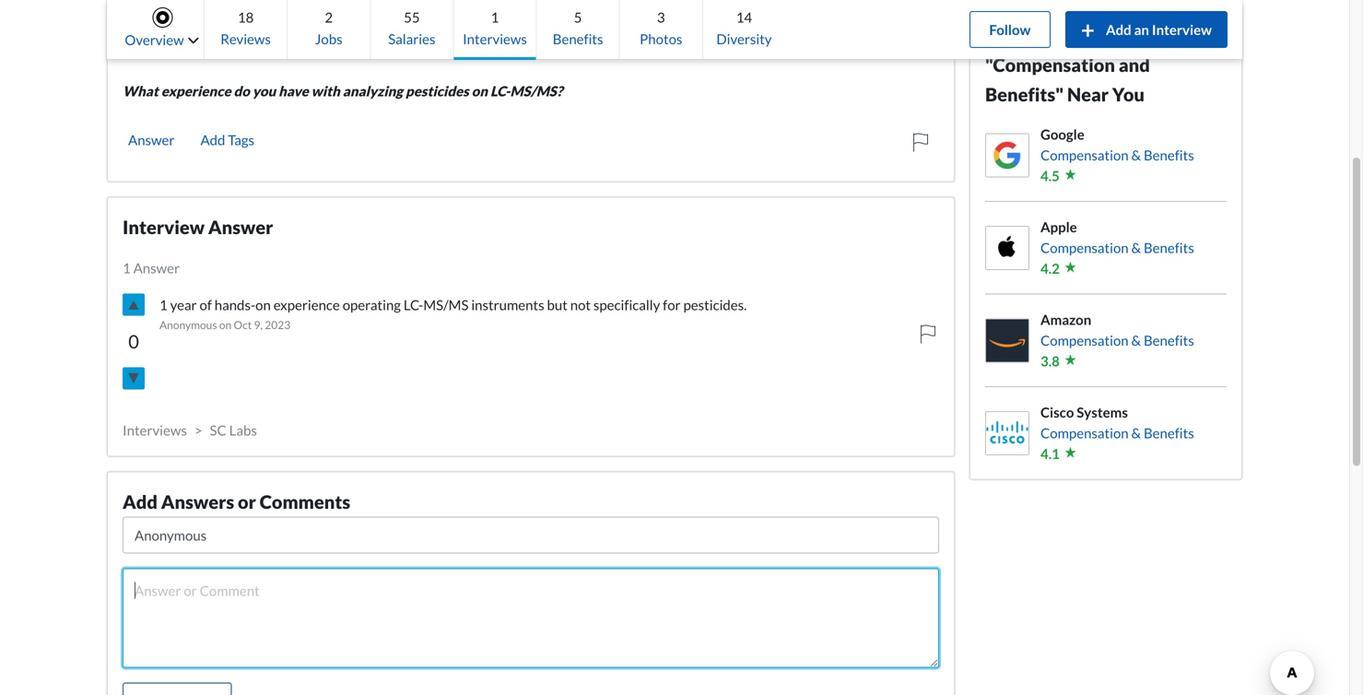 Task type: describe. For each thing, give the bounding box(es) containing it.
& for amazon
[[1132, 332, 1142, 349]]

for inside the 'top companies for "compensation and benefits" near you'
[[1117, 24, 1142, 47]]

follow
[[990, 21, 1031, 38]]

2023
[[265, 318, 291, 332]]

you
[[253, 83, 276, 99]]

cisco
[[1041, 404, 1075, 421]]

analyst
[[123, 42, 169, 59]]

▼
[[127, 371, 140, 386]]

1 for oct 9, 2023
[[160, 296, 168, 313]]

1 vertical spatial experience
[[274, 296, 340, 313]]

what experience do you have with analyzing pesticides on lc-ms/ms?
[[123, 83, 563, 99]]

3 photos
[[640, 9, 683, 47]]

answer inside button
[[128, 131, 175, 148]]

diversity
[[717, 30, 772, 47]]

1 year of hands-on experience operating lc-ms/ms instruments but not specifically for pesticides.
[[160, 296, 747, 313]]

answer for interview answer
[[208, 216, 273, 238]]

comments
[[260, 491, 351, 513]]

18 reviews
[[221, 9, 271, 47]]

1 for 0
[[123, 260, 131, 276]]

2
[[325, 9, 333, 25]]

not
[[571, 296, 591, 313]]

apple compensation & benefits
[[1041, 219, 1195, 256]]

pesticides
[[406, 83, 469, 99]]

"compensation
[[986, 54, 1116, 76]]

benefits for google compensation & benefits
[[1144, 147, 1195, 163]]

do
[[234, 83, 250, 99]]

interview answer
[[123, 216, 273, 238]]

55
[[404, 9, 420, 25]]

amazon compensation & benefits
[[1041, 311, 1195, 349]]

pesticides.
[[684, 296, 747, 313]]

an
[[1135, 21, 1150, 38]]

add for add an interview
[[1107, 21, 1132, 38]]

tags
[[228, 131, 255, 148]]

with
[[311, 83, 340, 99]]

add an interview link
[[1066, 11, 1228, 48]]

>
[[194, 422, 202, 439]]

salaries
[[388, 30, 436, 47]]

sc
[[210, 422, 227, 439]]

hands-
[[215, 296, 256, 313]]

have
[[279, 83, 309, 99]]

ms/ms?
[[510, 83, 563, 99]]

cisco systems image
[[987, 412, 1029, 454]]

interview down interview question at the top of page
[[171, 42, 230, 59]]

compensation & benefits link for cisco systems
[[1041, 423, 1195, 444]]

5
[[574, 9, 582, 25]]

oct
[[234, 318, 252, 332]]

5 benefits
[[553, 9, 604, 47]]

18
[[238, 9, 254, 25]]

cisco systems compensation & benefits
[[1041, 404, 1195, 441]]

companies
[[1020, 24, 1113, 47]]

you
[[1113, 83, 1145, 106]]

instruments
[[472, 296, 545, 313]]

but
[[547, 296, 568, 313]]

benefits inside cisco systems compensation & benefits
[[1144, 425, 1195, 441]]

& for apple
[[1132, 239, 1142, 256]]

compensation & benefits link for amazon
[[1041, 330, 1195, 351]]

add for add tags
[[201, 131, 225, 148]]

compensation for apple
[[1041, 239, 1129, 256]]

top
[[986, 24, 1016, 47]]

add for add answers or comments
[[123, 491, 158, 513]]

4.1
[[1041, 445, 1060, 462]]

benefits for amazon compensation & benefits
[[1144, 332, 1195, 349]]

google image
[[987, 134, 1029, 176]]

& for google
[[1132, 147, 1142, 163]]

specifically
[[594, 296, 661, 313]]

interview up analyst interview
[[123, 13, 205, 36]]

question
[[208, 13, 286, 36]]

top companies for "compensation and benefits" near you
[[986, 24, 1151, 106]]

add an interview
[[1107, 21, 1213, 38]]

interview up 1 answer
[[123, 216, 205, 238]]

Answer or Comment text field
[[124, 581, 939, 667]]

9,
[[254, 318, 263, 332]]

& inside cisco systems compensation & benefits
[[1132, 425, 1142, 441]]



Task type: vqa. For each thing, say whether or not it's contained in the screenshot.
"compensation" to the middle
no



Task type: locate. For each thing, give the bounding box(es) containing it.
compensation for amazon
[[1041, 332, 1129, 349]]

apple image
[[987, 227, 1029, 269]]

0 horizontal spatial interviews
[[123, 422, 187, 439]]

1 vertical spatial interviews
[[123, 422, 187, 439]]

anonymous on oct 9, 2023
[[160, 318, 291, 332]]

compensation inside google compensation & benefits
[[1041, 147, 1129, 163]]

▲
[[127, 297, 140, 313]]

compensation
[[1041, 147, 1129, 163], [1041, 239, 1129, 256], [1041, 332, 1129, 349], [1041, 425, 1129, 441]]

1 vertical spatial on
[[256, 296, 271, 313]]

& inside apple compensation & benefits
[[1132, 239, 1142, 256]]

benefits for apple compensation & benefits
[[1144, 239, 1195, 256]]

compensation down amazon
[[1041, 332, 1129, 349]]

amazon
[[1041, 311, 1092, 328]]

of
[[200, 296, 212, 313]]

google compensation & benefits
[[1041, 126, 1195, 163]]

3 compensation from the top
[[1041, 332, 1129, 349]]

& inside google compensation & benefits
[[1132, 147, 1142, 163]]

for
[[1117, 24, 1142, 47], [663, 296, 681, 313]]

what
[[123, 83, 158, 99]]

1
[[491, 9, 499, 25], [123, 260, 131, 276], [160, 296, 168, 313]]

follow button
[[970, 11, 1051, 48]]

0 vertical spatial add
[[1107, 21, 1132, 38]]

add inside button
[[201, 131, 225, 148]]

anonymous
[[160, 318, 217, 332]]

0 horizontal spatial 1
[[123, 260, 131, 276]]

1 vertical spatial 1
[[123, 260, 131, 276]]

1 horizontal spatial lc-
[[491, 83, 510, 99]]

analyst interview
[[123, 42, 230, 59]]

interviews
[[463, 30, 527, 47], [123, 422, 187, 439]]

compensation & benefits link down apple on the right top of the page
[[1041, 237, 1195, 258]]

0 horizontal spatial for
[[663, 296, 681, 313]]

2 vertical spatial on
[[219, 318, 232, 332]]

add left answers
[[123, 491, 158, 513]]

ms/ms
[[424, 296, 469, 313]]

sc labs link
[[210, 422, 257, 439]]

0 horizontal spatial lc-
[[404, 296, 424, 313]]

1 compensation from the top
[[1041, 147, 1129, 163]]

2 vertical spatial 1
[[160, 296, 168, 313]]

1 horizontal spatial interviews
[[463, 30, 527, 47]]

interview question
[[123, 13, 286, 36]]

compensation & benefits link for google
[[1041, 145, 1195, 166]]

benefits"
[[986, 83, 1064, 106]]

near
[[1068, 83, 1109, 106]]

1 compensation & benefits link from the top
[[1041, 145, 1195, 166]]

interviews > sc labs
[[123, 422, 257, 439]]

1 right 55 on the top of page
[[491, 9, 499, 25]]

overview
[[125, 31, 184, 48]]

experience down analyst interview
[[161, 83, 231, 99]]

compensation down systems
[[1041, 425, 1129, 441]]

2 & from the top
[[1132, 239, 1142, 256]]

add left tags
[[201, 131, 225, 148]]

google
[[1041, 126, 1085, 142]]

2 horizontal spatial on
[[472, 83, 488, 99]]

analyzing
[[343, 83, 403, 99]]

compensation & benefits link
[[1041, 145, 1195, 166], [1041, 237, 1195, 258], [1041, 330, 1195, 351], [1041, 423, 1195, 444]]

answer for 1 answer
[[133, 260, 180, 276]]

compensation inside amazon compensation & benefits
[[1041, 332, 1129, 349]]

2 jobs
[[315, 9, 343, 47]]

compensation & benefits link down systems
[[1041, 423, 1195, 444]]

2 compensation & benefits link from the top
[[1041, 237, 1195, 258]]

reviews
[[221, 30, 271, 47]]

compensation inside cisco systems compensation & benefits
[[1041, 425, 1129, 441]]

year
[[170, 296, 197, 313]]

lc- right pesticides at the left top of page
[[491, 83, 510, 99]]

1 interviews
[[463, 9, 527, 47]]

experience up the 2023
[[274, 296, 340, 313]]

answer up 'hands-'
[[208, 216, 273, 238]]

lc- right operating
[[404, 296, 424, 313]]

photos
[[640, 30, 683, 47]]

0
[[128, 331, 139, 353]]

55 salaries
[[388, 9, 436, 47]]

3 compensation & benefits link from the top
[[1041, 330, 1195, 351]]

answers
[[161, 491, 234, 513]]

for up and
[[1117, 24, 1142, 47]]

1 vertical spatial for
[[663, 296, 681, 313]]

1 vertical spatial lc-
[[404, 296, 424, 313]]

1 horizontal spatial 1
[[160, 296, 168, 313]]

14 diversity
[[717, 9, 772, 47]]

4 compensation from the top
[[1041, 425, 1129, 441]]

1 up ▲
[[123, 260, 131, 276]]

add tags button
[[195, 128, 260, 152]]

interview
[[123, 13, 205, 36], [1153, 21, 1213, 38], [171, 42, 230, 59], [123, 216, 205, 238]]

3
[[657, 9, 665, 25]]

or
[[238, 491, 256, 513]]

2 vertical spatial answer
[[133, 260, 180, 276]]

2 compensation from the top
[[1041, 239, 1129, 256]]

labs
[[229, 422, 257, 439]]

add tags
[[201, 131, 255, 148]]

0 vertical spatial answer
[[128, 131, 175, 148]]

add left an
[[1107, 21, 1132, 38]]

amazon image
[[987, 319, 1029, 362]]

1 vertical spatial add
[[201, 131, 225, 148]]

0 vertical spatial interviews
[[463, 30, 527, 47]]

answer up ▲
[[133, 260, 180, 276]]

4.5
[[1041, 167, 1060, 184]]

4.2
[[1041, 260, 1060, 277]]

& inside amazon compensation & benefits
[[1132, 332, 1142, 349]]

experience
[[161, 83, 231, 99], [274, 296, 340, 313]]

1 horizontal spatial for
[[1117, 24, 1142, 47]]

0 vertical spatial on
[[472, 83, 488, 99]]

-
[[241, 45, 245, 58]]

0 horizontal spatial add
[[123, 491, 158, 513]]

compensation & benefits link down google
[[1041, 145, 1195, 166]]

compensation & benefits link for apple
[[1041, 237, 1195, 258]]

interview right an
[[1153, 21, 1213, 38]]

benefits
[[553, 30, 604, 47], [1144, 147, 1195, 163], [1144, 239, 1195, 256], [1144, 332, 1195, 349], [1144, 425, 1195, 441]]

add answers or comments
[[123, 491, 351, 513]]

14
[[737, 9, 753, 25]]

systems
[[1077, 404, 1129, 421]]

answer
[[128, 131, 175, 148], [208, 216, 273, 238], [133, 260, 180, 276]]

1 horizontal spatial experience
[[274, 296, 340, 313]]

on
[[472, 83, 488, 99], [256, 296, 271, 313], [219, 318, 232, 332]]

compensation & benefits link down amazon
[[1041, 330, 1195, 351]]

compensation down google
[[1041, 147, 1129, 163]]

2 vertical spatial add
[[123, 491, 158, 513]]

0 horizontal spatial experience
[[161, 83, 231, 99]]

on right pesticides at the left top of page
[[472, 83, 488, 99]]

apple
[[1041, 219, 1078, 235]]

1 horizontal spatial add
[[201, 131, 225, 148]]

0 vertical spatial experience
[[161, 83, 231, 99]]

benefits inside google compensation & benefits
[[1144, 147, 1195, 163]]

0 vertical spatial 1
[[491, 9, 499, 25]]

0 horizontal spatial on
[[219, 318, 232, 332]]

1 left year
[[160, 296, 168, 313]]

2 horizontal spatial add
[[1107, 21, 1132, 38]]

compensation for google
[[1041, 147, 1129, 163]]

1 vertical spatial answer
[[208, 216, 273, 238]]

lc-
[[491, 83, 510, 99], [404, 296, 424, 313]]

3 & from the top
[[1132, 332, 1142, 349]]

&
[[1132, 147, 1142, 163], [1132, 239, 1142, 256], [1132, 332, 1142, 349], [1132, 425, 1142, 441]]

interviews up ms/ms?
[[463, 30, 527, 47]]

0 vertical spatial for
[[1117, 24, 1142, 47]]

compensation inside apple compensation & benefits
[[1041, 239, 1129, 256]]

4 & from the top
[[1132, 425, 1142, 441]]

interviews left >
[[123, 422, 187, 439]]

1 & from the top
[[1132, 147, 1142, 163]]

answer down what
[[128, 131, 175, 148]]

1 answer
[[123, 260, 180, 276]]

operating
[[343, 296, 401, 313]]

1 horizontal spatial on
[[256, 296, 271, 313]]

benefits inside amazon compensation & benefits
[[1144, 332, 1195, 349]]

on up 9,
[[256, 296, 271, 313]]

answer button
[[123, 128, 180, 152]]

0 vertical spatial lc-
[[491, 83, 510, 99]]

add
[[1107, 21, 1132, 38], [201, 131, 225, 148], [123, 491, 158, 513]]

benefits inside apple compensation & benefits
[[1144, 239, 1195, 256]]

3.8
[[1041, 353, 1060, 369]]

compensation down apple on the right top of the page
[[1041, 239, 1129, 256]]

jobs
[[315, 30, 343, 47]]

and
[[1119, 54, 1151, 76]]

2 horizontal spatial 1
[[491, 9, 499, 25]]

Name field
[[124, 526, 939, 545]]

on left oct
[[219, 318, 232, 332]]

1 inside 1 interviews
[[491, 9, 499, 25]]

for left the pesticides.
[[663, 296, 681, 313]]

4 compensation & benefits link from the top
[[1041, 423, 1195, 444]]



